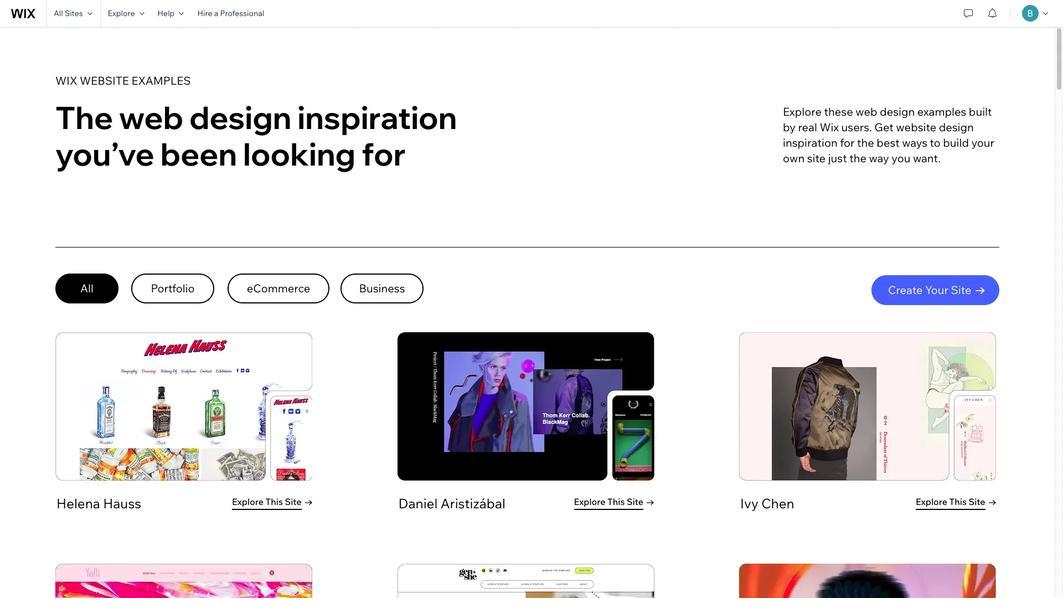 Task type: locate. For each thing, give the bounding box(es) containing it.
all sites
[[54, 8, 83, 18]]

help
[[158, 8, 175, 18]]

a
[[214, 8, 218, 18]]

explore
[[108, 8, 135, 18]]



Task type: vqa. For each thing, say whether or not it's contained in the screenshot.
any
no



Task type: describe. For each thing, give the bounding box(es) containing it.
hire a professional link
[[191, 0, 271, 27]]

hire a professional
[[197, 8, 264, 18]]

sites
[[65, 8, 83, 18]]

all
[[54, 8, 63, 18]]

help button
[[151, 0, 191, 27]]

professional
[[220, 8, 264, 18]]

hire
[[197, 8, 212, 18]]



